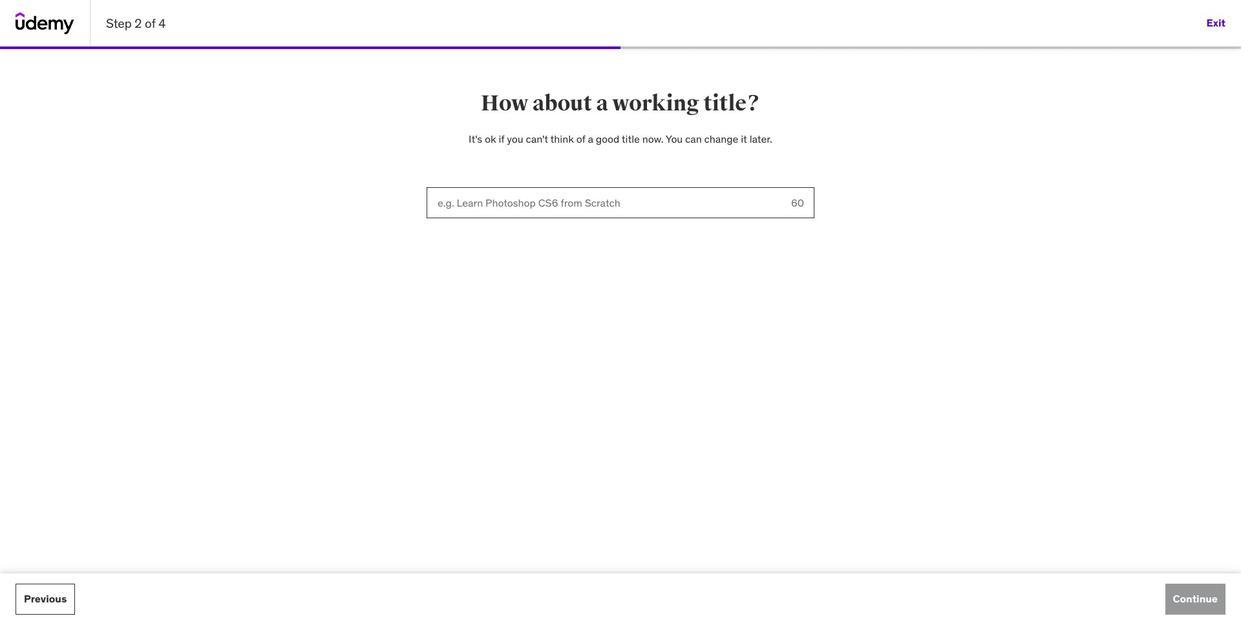 Task type: vqa. For each thing, say whether or not it's contained in the screenshot.
4
yes



Task type: locate. For each thing, give the bounding box(es) containing it.
now.
[[642, 133, 664, 145]]

continue button
[[1165, 584, 1226, 615]]

1 horizontal spatial a
[[596, 90, 608, 117]]

1 horizontal spatial of
[[576, 133, 585, 145]]

exit
[[1207, 16, 1226, 29]]

step 2 of 4 element
[[0, 47, 621, 49]]

you
[[507, 133, 523, 145]]

udemy image
[[16, 12, 74, 34]]

0 vertical spatial of
[[145, 15, 156, 31]]

of right think
[[576, 133, 585, 145]]

step
[[106, 15, 132, 31]]

1 vertical spatial of
[[576, 133, 585, 145]]

it's
[[469, 133, 482, 145]]

later.
[[750, 133, 772, 145]]

about
[[532, 90, 592, 117]]

can
[[685, 133, 702, 145]]

if
[[499, 133, 504, 145]]

of
[[145, 15, 156, 31], [576, 133, 585, 145]]

a
[[596, 90, 608, 117], [588, 133, 593, 145]]

title?
[[703, 90, 760, 117]]

think
[[551, 133, 574, 145]]

a left good
[[588, 133, 593, 145]]

0 horizontal spatial a
[[588, 133, 593, 145]]

a up good
[[596, 90, 608, 117]]

of right 2
[[145, 15, 156, 31]]

previous
[[24, 593, 67, 606]]

0 vertical spatial a
[[596, 90, 608, 117]]



Task type: describe. For each thing, give the bounding box(es) containing it.
e.g. Learn Photoshop CS6 from Scratch text field
[[427, 188, 781, 219]]

step 2 of 4
[[106, 15, 166, 31]]

4
[[158, 15, 166, 31]]

ok
[[485, 133, 496, 145]]

how about a working title?
[[481, 90, 760, 117]]

good
[[596, 133, 619, 145]]

60
[[791, 197, 804, 210]]

working
[[612, 90, 699, 117]]

previous button
[[16, 584, 75, 615]]

how
[[481, 90, 528, 117]]

2
[[135, 15, 142, 31]]

can't
[[526, 133, 548, 145]]

change
[[704, 133, 738, 145]]

you
[[666, 133, 683, 145]]

continue
[[1173, 593, 1218, 606]]

it
[[741, 133, 747, 145]]

title
[[622, 133, 640, 145]]

1 vertical spatial a
[[588, 133, 593, 145]]

0 horizontal spatial of
[[145, 15, 156, 31]]

it's ok if you can't think of a good title now. you can change it later.
[[469, 133, 772, 145]]

exit button
[[1207, 8, 1226, 39]]



